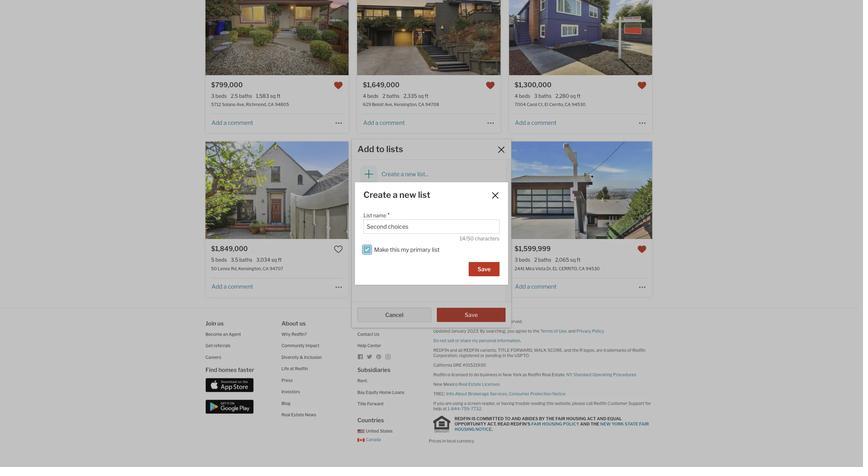 Task type: vqa. For each thing, say whether or not it's contained in the screenshot.


Task type: locate. For each thing, give the bounding box(es) containing it.
1 horizontal spatial estate
[[469, 381, 482, 387]]

ca down 2,335 sq ft
[[419, 102, 425, 107]]

1 vertical spatial 94530
[[586, 266, 600, 271]]

kensington, down 2,335
[[394, 102, 418, 107]]

new mexico real estate licenses
[[434, 381, 500, 387]]

homes right the saved
[[409, 189, 427, 196]]

or
[[455, 338, 460, 343], [481, 353, 485, 358], [497, 401, 501, 406]]

0 vertical spatial new
[[405, 171, 417, 178]]

registered
[[459, 353, 480, 358]]

My saved homes checkbox
[[352, 188, 506, 205]]

list up the list name. required field. element
[[418, 190, 431, 200]]

2 horizontal spatial and
[[597, 416, 607, 421]]

1 vertical spatial real
[[459, 381, 468, 387]]

ca down 3,034 in the left bottom of the page
[[263, 266, 269, 271]]

3 up 2441
[[515, 257, 518, 263]]

3 beds up 2441
[[515, 257, 531, 263]]

favorite button checkbox
[[334, 81, 343, 90], [486, 81, 495, 90], [638, 81, 647, 90]]

baths up the 50 lenox rd, kensington, ca 94707
[[240, 257, 253, 263]]

0 vertical spatial my
[[401, 246, 409, 253]]

2 horizontal spatial to
[[528, 328, 532, 334]]

2 4 beds from the left
[[515, 93, 531, 99]]

4 for $1,300,000
[[515, 93, 518, 99]]

1 horizontal spatial find
[[358, 320, 370, 327]]

0 horizontal spatial housing
[[455, 427, 475, 432]]

sq for $1,599,999
[[571, 257, 576, 263]]

2 photo of 7004 carol ct, el cerrito, ca 94530 image from the left
[[510, 0, 653, 75]]

0 horizontal spatial 50
[[211, 266, 217, 271]]

ft up 94805
[[277, 93, 281, 99]]

photo of 5712 solano ave, richmond, ca 94805 image inside 'add to lists' dialog
[[361, 188, 378, 205]]

0 vertical spatial at
[[290, 366, 294, 371]]

homes inside the my saved homes primary list
[[409, 189, 427, 196]]

1 photo of 50 lenox rd, kensington, ca 94707 image from the left
[[62, 142, 206, 239]]

0 horizontal spatial in
[[443, 438, 446, 443]]

investors button
[[282, 389, 300, 394]]

1 horizontal spatial about
[[455, 391, 468, 396]]

1 horizontal spatial kensington,
[[394, 102, 418, 107]]

baths up 5712 solano ave, richmond, ca 94805
[[239, 93, 252, 99]]

logos,
[[584, 347, 596, 353]]

add a comment up the cancel 'button'
[[364, 283, 405, 290]]

comment down 5712 solano ave, richmond, ca 94805
[[228, 119, 253, 126]]

1 horizontal spatial of
[[628, 347, 632, 353]]

find us
[[358, 320, 377, 327]]

1 horizontal spatial this
[[547, 401, 554, 406]]

redfin down 1-844-759-7732 link
[[455, 416, 471, 421]]

ft up 94707
[[278, 257, 282, 263]]

you up information
[[508, 328, 515, 334]]

0 horizontal spatial favorite button checkbox
[[334, 81, 343, 90]]

beds up 5712
[[216, 93, 227, 99]]

and right act
[[597, 416, 607, 421]]

ave, for $799,000
[[237, 102, 245, 107]]

0 vertical spatial kensington,
[[394, 102, 418, 107]]

ave, for $1,649,000
[[385, 102, 393, 107]]

redfin inside redfin is committed to and abides by the fair housing act and equal opportunity act. read redfin's
[[455, 416, 471, 421]]

find down 'careers'
[[206, 367, 218, 373]]

1 vertical spatial at
[[443, 406, 447, 411]]

favorite button image for $1,649,000
[[486, 81, 495, 90]]

0 vertical spatial estate
[[469, 381, 482, 387]]

0 horizontal spatial or
[[455, 338, 460, 343]]

add a comment down rd,
[[212, 283, 253, 290]]

0 horizontal spatial at
[[290, 366, 294, 371]]

uspto.
[[515, 353, 530, 358]]

3,034 sq ft
[[256, 257, 282, 263]]

terms
[[541, 328, 553, 334]]

2 horizontal spatial fair
[[640, 421, 650, 427]]

add a comment button for $1,849,000
[[211, 283, 254, 290]]

comment down el
[[532, 119, 557, 126]]

3 favorite button checkbox from the left
[[638, 81, 647, 90]]

add for $1,300,000
[[516, 119, 526, 126]]

0 horizontal spatial new
[[434, 381, 443, 387]]

add a comment for $1,849,000
[[212, 283, 253, 290]]

is
[[472, 416, 476, 421]]

3,034
[[256, 257, 271, 263]]

baths for $1,649,000
[[387, 93, 400, 99]]

0 horizontal spatial homes
[[219, 367, 237, 373]]

0 vertical spatial you
[[508, 328, 515, 334]]

redfin inside redfin and all redfin variants, title forward, walk score, and the r logos, are trademarks of redfin corporation, registered or pending in the uspto.
[[633, 347, 646, 353]]

1 vertical spatial of
[[628, 347, 632, 353]]

my
[[382, 189, 390, 196]]

us flag image
[[358, 430, 365, 433]]

add a comment down solano
[[212, 119, 253, 126]]

0 vertical spatial real
[[543, 372, 551, 377]]

redfin facebook image
[[358, 354, 363, 359]]

2 ave, from the left
[[385, 102, 393, 107]]

at left "1-"
[[443, 406, 447, 411]]

center
[[368, 343, 381, 348]]

. right privacy
[[604, 328, 605, 334]]

by
[[480, 328, 486, 334]]

add a comment button down solano
[[211, 119, 254, 126]]

redfin right call
[[594, 401, 607, 406]]

ca for $1,649,000
[[419, 102, 425, 107]]

currency
[[457, 438, 475, 443]]

1 photo of 6823 glen mawr ave, el cerrito, ca 94530 image from the left
[[214, 142, 358, 239]]

2 up vista at the bottom right of page
[[535, 257, 538, 263]]

1 vertical spatial this
[[547, 401, 554, 406]]

4 up the 629
[[363, 93, 367, 99]]

new inside button
[[405, 171, 417, 178]]

the
[[546, 416, 555, 421], [591, 421, 600, 427]]

photo of 2441 mira vista dr, el cerrito, ca 94530 image
[[366, 142, 510, 239], [510, 142, 653, 239], [653, 142, 796, 239]]

comment for $1,849,000
[[228, 283, 253, 290]]

ft for $1,599,999
[[577, 257, 581, 263]]

in left local
[[443, 438, 446, 443]]

for
[[646, 401, 652, 406]]

2 us from the left
[[300, 320, 306, 327]]

1 vertical spatial or
[[481, 353, 485, 358]]

a inside if you are using a screen reader, or having trouble reading this website, please call redfin customer support for help at
[[465, 401, 467, 406]]

us up us
[[371, 320, 377, 327]]

3 up carol
[[535, 93, 538, 99]]

a up the cancel 'button'
[[376, 283, 379, 290]]

sq right 2,335
[[419, 93, 424, 99]]

list for my
[[432, 246, 440, 253]]

0 horizontal spatial 3
[[211, 93, 215, 99]]

baths for $1,849,000
[[240, 257, 253, 263]]

us up redfin?
[[300, 320, 306, 327]]

add a comment for $799,000
[[212, 119, 253, 126]]

save inside 'add to lists' dialog
[[465, 312, 478, 318]]

photo of 5712 solano ave, richmond, ca 94805 image
[[62, 0, 206, 75], [206, 0, 349, 75], [349, 0, 492, 75], [361, 188, 378, 205]]

$1,300,000
[[515, 81, 552, 89]]

2 horizontal spatial or
[[497, 401, 501, 406]]

el
[[553, 266, 558, 271]]

bay equity home loans button
[[358, 390, 405, 395]]

2 horizontal spatial housing
[[567, 416, 587, 421]]

about us
[[282, 320, 306, 327]]

redfin inside if you are using a screen reader, or having trouble reading this website, please call redfin customer support for help at
[[594, 401, 607, 406]]

list down the saved
[[401, 199, 408, 205]]

new up trec:
[[434, 381, 443, 387]]

local
[[447, 438, 456, 443]]

2 favorite button checkbox from the left
[[638, 245, 647, 254]]

sq for $1,300,000
[[571, 93, 576, 99]]

,
[[567, 328, 568, 334], [508, 391, 508, 396]]

1 photo of 629 beloit ave, kensington, ca 94708 image from the left
[[214, 0, 358, 75]]

new left york
[[503, 372, 512, 377]]

a right using
[[465, 401, 467, 406]]

1 horizontal spatial homes
[[409, 189, 427, 196]]

sq right 2,280
[[571, 93, 576, 99]]

1 favorite button checkbox from the left
[[334, 81, 343, 90]]

add a comment button down vista at the bottom right of page
[[515, 283, 557, 290]]

beds right 5
[[216, 257, 227, 263]]

0 vertical spatial homes
[[409, 189, 427, 196]]

1 horizontal spatial in
[[499, 372, 502, 377]]

policy
[[564, 421, 580, 427]]

photo of 629 beloit ave, kensington, ca 94708 image
[[214, 0, 358, 75], [358, 0, 501, 75], [501, 0, 644, 75]]

states
[[380, 428, 393, 434]]

at inside if you are using a screen reader, or having trouble reading this website, please call redfin customer support for help at
[[443, 406, 447, 411]]

50 down 5
[[211, 266, 217, 271]]

rent.
[[358, 378, 368, 383]]

0 horizontal spatial you
[[437, 401, 445, 406]]

2 horizontal spatial in
[[503, 353, 506, 358]]

all
[[459, 347, 463, 353]]

3 beds
[[211, 93, 227, 99], [515, 257, 531, 263]]

1 favorite button checkbox from the left
[[334, 245, 343, 254]]

favorite button checkbox
[[334, 245, 343, 254], [638, 245, 647, 254]]

a for add a comment button over the cancel 'button'
[[376, 283, 379, 290]]

2 vertical spatial in
[[443, 438, 446, 443]]

List name text field
[[367, 224, 497, 230]]

a down mira
[[528, 283, 531, 290]]

a down beloit
[[376, 119, 379, 126]]

us for find us
[[371, 320, 377, 327]]

1 horizontal spatial ,
[[567, 328, 568, 334]]

new inside dialog
[[400, 190, 417, 200]]

the inside redfin is committed to and abides by the fair housing act and equal opportunity act. read redfin's
[[546, 416, 555, 421]]

1 horizontal spatial 4 beds
[[515, 93, 531, 99]]

create up my
[[382, 171, 400, 178]]

bay
[[358, 390, 365, 395]]

and right to
[[512, 416, 522, 421]]

the left r
[[573, 347, 579, 353]]

0 horizontal spatial favorite button checkbox
[[334, 245, 343, 254]]

0 vertical spatial 2 baths
[[383, 93, 400, 99]]

to left "do"
[[469, 372, 473, 377]]

0 horizontal spatial real
[[282, 412, 291, 417]]

50 right 14
[[468, 236, 474, 242]]

favorite button checkbox for $1,849,000
[[334, 245, 343, 254]]

do not sell or share my personal information .
[[434, 338, 522, 343]]

2 4 from the left
[[515, 93, 518, 99]]

0 vertical spatial in
[[503, 353, 506, 358]]

why redfin? button
[[282, 331, 307, 337]]

, up having
[[508, 391, 508, 396]]

1 horizontal spatial 2 baths
[[535, 257, 552, 263]]

save button inside create a new list dialog
[[469, 262, 500, 276]]

0 horizontal spatial this
[[390, 246, 400, 253]]

beds up beloit
[[368, 93, 379, 99]]

3 photo of 629 beloit ave, kensington, ca 94708 image from the left
[[501, 0, 644, 75]]

become an agent button
[[206, 331, 241, 337]]

0 horizontal spatial kensington,
[[239, 266, 262, 271]]

ft right 2,280
[[577, 93, 581, 99]]

0 horizontal spatial and
[[512, 416, 522, 421]]

3 beds for $1,599,999
[[515, 257, 531, 263]]

1 vertical spatial new
[[400, 190, 417, 200]]

0 horizontal spatial 4 beds
[[363, 93, 379, 99]]

the left new
[[591, 421, 600, 427]]

a up the saved
[[401, 171, 404, 178]]

redfin right all
[[464, 347, 480, 353]]

beds for $1,849,000
[[216, 257, 227, 263]]

2 up beloit
[[383, 93, 386, 99]]

0 horizontal spatial find
[[206, 367, 218, 373]]

blog
[[282, 401, 291, 406]]

2 favorite button checkbox from the left
[[486, 81, 495, 90]]

ft for $1,300,000
[[577, 93, 581, 99]]

are
[[597, 347, 603, 353], [446, 401, 452, 406]]

call
[[587, 401, 593, 406]]

0 horizontal spatial the
[[546, 416, 555, 421]]

1 vertical spatial are
[[446, 401, 452, 406]]

1 vertical spatial save button
[[437, 308, 506, 322]]

save down characters
[[478, 266, 491, 273]]

0 vertical spatial find
[[358, 320, 370, 327]]

you inside if you are using a screen reader, or having trouble reading this website, please call redfin customer support for help at
[[437, 401, 445, 406]]

the left uspto.
[[507, 353, 514, 358]]

canadian flag image
[[358, 438, 365, 442]]

create inside button
[[382, 171, 400, 178]]

ft up cerrito,
[[577, 257, 581, 263]]

of right the trademarks
[[628, 347, 632, 353]]

0 horizontal spatial 4
[[363, 93, 367, 99]]

4 beds up the 629
[[363, 93, 379, 99]]

or right sell
[[455, 338, 460, 343]]

photo of 50 lenox rd, kensington, ca 94707 image
[[62, 142, 206, 239], [206, 142, 349, 239], [349, 142, 492, 239]]

0 vertical spatial ,
[[567, 328, 568, 334]]

1 vertical spatial new
[[434, 381, 443, 387]]

1 us from the left
[[218, 320, 224, 327]]

add a comment for $1,599,999
[[516, 283, 557, 290]]

$1,649,000
[[363, 81, 400, 89]]

a inside button
[[401, 171, 404, 178]]

1 horizontal spatial are
[[597, 347, 603, 353]]

and right policy
[[581, 421, 590, 427]]

2,335 sq ft
[[404, 93, 429, 99]]

estate left news
[[291, 412, 304, 417]]

faster
[[238, 367, 254, 373]]

bay equity home loans
[[358, 390, 405, 395]]

notice
[[553, 391, 566, 396]]

trouble
[[516, 401, 530, 406]]

create for create a new list...
[[382, 171, 400, 178]]

94805
[[275, 102, 289, 107]]

0 horizontal spatial of
[[554, 328, 558, 334]]

add a comment button for $1,300,000
[[515, 119, 557, 126]]

2 photo of 2441 mira vista dr, el cerrito, ca 94530 image from the left
[[510, 142, 653, 239]]

this inside create a new list dialog
[[390, 246, 400, 253]]

0 vertical spatial of
[[554, 328, 558, 334]]

ft for $1,649,000
[[425, 93, 429, 99]]

comment up the cancel 'button'
[[380, 283, 405, 290]]

94530 down 2,280 sq ft
[[572, 102, 586, 107]]

2 horizontal spatial 3
[[535, 93, 538, 99]]

create a new list dialog
[[355, 182, 509, 285]]

favorite button image for $1,599,999
[[638, 245, 647, 254]]

mexico
[[444, 381, 458, 387]]

3 us from the left
[[371, 320, 377, 327]]

2 baths up vista at the bottom right of page
[[535, 257, 552, 263]]

sq up cerrito,
[[571, 257, 576, 263]]

favorite button image
[[334, 81, 343, 90], [486, 81, 495, 90], [638, 81, 647, 90], [638, 245, 647, 254]]

2441 mira vista dr, el cerrito, ca 94530
[[515, 266, 600, 271]]

baths for $1,300,000
[[539, 93, 552, 99]]

add a comment button down rd,
[[211, 283, 254, 290]]

help center
[[358, 343, 381, 348]]

comment for $799,000
[[228, 119, 253, 126]]

notice
[[476, 427, 492, 432]]

, left privacy
[[567, 328, 568, 334]]

the
[[533, 328, 540, 334], [573, 347, 579, 353], [507, 353, 514, 358]]

add a comment down beloit
[[364, 119, 405, 126]]

cerrito,
[[559, 266, 579, 271]]

0 vertical spatial to
[[376, 144, 385, 154]]

0 horizontal spatial estate
[[291, 412, 304, 417]]

us
[[375, 331, 380, 337]]

and right score,
[[565, 347, 572, 353]]

new for list
[[400, 190, 417, 200]]

are right 'logos,'
[[597, 347, 603, 353]]

1 vertical spatial you
[[437, 401, 445, 406]]

variants,
[[481, 347, 497, 353]]

2 baths for $1,599,999
[[535, 257, 552, 263]]

title forward
[[358, 401, 384, 406]]

0 horizontal spatial are
[[446, 401, 452, 406]]

0 vertical spatial 2
[[383, 93, 386, 99]]

a down lenox
[[224, 283, 227, 290]]

2 for $1,599,999
[[535, 257, 538, 263]]

1 horizontal spatial 50
[[468, 236, 474, 242]]

0 horizontal spatial my
[[401, 246, 409, 253]]

photo of 6823 glen mawr ave, el cerrito, ca 94530 image
[[214, 142, 358, 239], [358, 142, 501, 239], [501, 142, 644, 239]]

beds up 7004
[[519, 93, 531, 99]]

1 horizontal spatial favorite button checkbox
[[638, 245, 647, 254]]

1 horizontal spatial or
[[481, 353, 485, 358]]

create
[[382, 171, 400, 178], [364, 190, 391, 200]]

and
[[569, 328, 576, 334], [450, 347, 458, 353], [565, 347, 572, 353]]

real left estate.
[[543, 372, 551, 377]]

844-
[[452, 406, 462, 411]]

2 horizontal spatial us
[[371, 320, 377, 327]]

1 4 beds from the left
[[363, 93, 379, 99]]

are left using
[[446, 401, 452, 406]]

1 horizontal spatial new
[[503, 372, 512, 377]]

use
[[559, 328, 567, 334]]

2 baths up 629 beloit ave, kensington, ca 94708
[[383, 93, 400, 99]]

0 vertical spatial are
[[597, 347, 603, 353]]

2,280
[[556, 93, 570, 99]]

this right the reading
[[547, 401, 554, 406]]

1 vertical spatial 50
[[211, 266, 217, 271]]

5712
[[211, 102, 221, 107]]

california dre #01521930
[[434, 362, 486, 368]]

real down blog button
[[282, 412, 291, 417]]

1 vertical spatial my
[[472, 338, 479, 343]]

50 inside create a new list dialog
[[468, 236, 474, 242]]

info about brokerage services link
[[447, 391, 508, 396]]

redfin twitter image
[[367, 354, 373, 359]]

save button
[[469, 262, 500, 276], [437, 308, 506, 322]]

ft
[[277, 93, 281, 99], [425, 93, 429, 99], [577, 93, 581, 99], [278, 257, 282, 263], [577, 257, 581, 263]]

0 vertical spatial save
[[478, 266, 491, 273]]

comment for $1,649,000
[[380, 119, 405, 126]]

comment for $1,300,000
[[532, 119, 557, 126]]

of left use
[[554, 328, 558, 334]]

.
[[604, 328, 605, 334], [521, 338, 522, 343], [482, 406, 483, 411], [492, 427, 493, 432]]

4 beds
[[363, 93, 379, 99], [515, 93, 531, 99]]

2 horizontal spatial favorite button checkbox
[[638, 81, 647, 90]]

the left terms
[[533, 328, 540, 334]]

favorite button checkbox for $1,649,000
[[486, 81, 495, 90]]

baths up el
[[539, 93, 552, 99]]

1 4 from the left
[[363, 93, 367, 99]]

2 vertical spatial real
[[282, 412, 291, 417]]

of inside redfin and all redfin variants, title forward, walk score, and the r logos, are trademarks of redfin corporation, registered or pending in the uspto.
[[628, 347, 632, 353]]

website,
[[555, 401, 572, 406]]

diversity
[[282, 354, 299, 360]]

estate down "do"
[[469, 381, 482, 387]]

to
[[505, 416, 511, 421]]

my right share
[[472, 338, 479, 343]]

favorite button image for $1,300,000
[[638, 81, 647, 90]]

photo of 7004 carol ct, el cerrito, ca 94530 image
[[366, 0, 510, 75], [510, 0, 653, 75], [653, 0, 796, 75]]

having
[[502, 401, 515, 406]]

community impact button
[[282, 343, 320, 348]]

create inside dialog
[[364, 190, 391, 200]]

0 vertical spatial 3 beds
[[211, 93, 227, 99]]

new for list...
[[405, 171, 417, 178]]

1 horizontal spatial 3
[[515, 257, 518, 263]]

download the redfin app from the google play store image
[[206, 400, 254, 414]]

save up redfin.
[[465, 312, 478, 318]]

community impact
[[282, 343, 320, 348]]

to right "agree"
[[528, 328, 532, 334]]

1 horizontal spatial favorite button checkbox
[[486, 81, 495, 90]]

add to lists dialog
[[352, 139, 512, 328]]

1 ave, from the left
[[237, 102, 245, 107]]

fair inside redfin is committed to and abides by the fair housing act and equal opportunity act. read redfin's
[[556, 416, 566, 421]]

subsidiaries
[[358, 367, 391, 373]]

1 vertical spatial 2 baths
[[535, 257, 552, 263]]

redfin down &
[[295, 366, 308, 371]]

el
[[545, 102, 549, 107]]

this inside if you are using a screen reader, or having trouble reading this website, please call redfin customer support for help at
[[547, 401, 554, 406]]

add a comment button
[[211, 119, 254, 126], [363, 119, 406, 126], [515, 119, 557, 126], [211, 283, 254, 290], [363, 283, 406, 290], [515, 283, 557, 290]]

redfin
[[633, 347, 646, 353], [295, 366, 308, 371], [434, 372, 447, 377], [529, 372, 542, 377], [594, 401, 607, 406]]

3 for $799,000
[[211, 93, 215, 99]]

redfin instagram image
[[385, 354, 391, 359]]

7732
[[471, 406, 482, 411]]

2 horizontal spatial list
[[432, 246, 440, 253]]

. right screen
[[482, 406, 483, 411]]

1 horizontal spatial ave,
[[385, 102, 393, 107]]

title
[[498, 347, 510, 353]]

2 horizontal spatial real
[[543, 372, 551, 377]]

baths up 629 beloit ave, kensington, ca 94708
[[387, 93, 400, 99]]

3 photo of 6823 glen mawr ave, el cerrito, ca 94530 image from the left
[[501, 142, 644, 239]]

or inside if you are using a screen reader, or having trouble reading this website, please call redfin customer support for help at
[[497, 401, 501, 406]]

to left lists
[[376, 144, 385, 154]]

0 vertical spatial new
[[503, 372, 512, 377]]

create a new list
[[364, 190, 431, 200]]

add a comment button down beloit
[[363, 119, 406, 126]]

ave, right beloit
[[385, 102, 393, 107]]

favorite button checkbox for $1,599,999
[[638, 245, 647, 254]]

1 horizontal spatial us
[[300, 320, 306, 327]]

4 beds for $1,649,000
[[363, 93, 379, 99]]

copyright:
[[434, 319, 454, 324]]

equity
[[366, 390, 379, 395]]

in inside redfin and all redfin variants, title forward, walk score, and the r logos, are trademarks of redfin corporation, registered or pending in the uspto.
[[503, 353, 506, 358]]

list inside the my saved homes primary list
[[401, 199, 408, 205]]

new york state fair housing notice
[[455, 421, 650, 432]]

comment down 629 beloit ave, kensington, ca 94708
[[380, 119, 405, 126]]



Task type: describe. For each thing, give the bounding box(es) containing it.
customer
[[608, 401, 628, 406]]

beds for $1,649,000
[[368, 93, 379, 99]]

and right use
[[569, 328, 576, 334]]

14
[[460, 236, 466, 242]]

1 vertical spatial to
[[528, 328, 532, 334]]

1 horizontal spatial the
[[591, 421, 600, 427]]

services
[[490, 391, 508, 396]]

licenses
[[483, 381, 500, 387]]

life
[[282, 366, 289, 371]]

redfin left is
[[434, 372, 447, 377]]

or inside redfin and all redfin variants, title forward, walk score, and the r logos, are trademarks of redfin corporation, registered or pending in the uspto.
[[481, 353, 485, 358]]

do
[[474, 372, 479, 377]]

a for add a comment button corresponding to $1,300,000
[[528, 119, 531, 126]]

add a comment for $1,300,000
[[516, 119, 557, 126]]

get
[[206, 343, 213, 348]]

create a new list element
[[364, 190, 483, 200]]

save inside create a new list dialog
[[478, 266, 491, 273]]

download the redfin app on the apple app store image
[[206, 378, 254, 392]]

trec:
[[434, 391, 446, 396]]

trec: info about brokerage services , consumer protection notice
[[434, 391, 566, 396]]

2,335
[[404, 93, 418, 99]]

2023
[[460, 319, 470, 324]]

add inside dialog
[[358, 144, 375, 154]]

reader,
[[482, 401, 496, 406]]

1 vertical spatial estate
[[291, 412, 304, 417]]

join
[[206, 320, 216, 327]]

beds for $1,599,999
[[519, 257, 531, 263]]

updated january 2023: by searching, you agree to the terms of use , and privacy policy .
[[434, 328, 605, 334]]

equal housing opportunity image
[[434, 415, 451, 433]]

1 photo of 2441 mira vista dr, el cerrito, ca 94530 image from the left
[[366, 142, 510, 239]]

create a new list...
[[382, 171, 429, 178]]

agree
[[516, 328, 527, 334]]

1 horizontal spatial my
[[472, 338, 479, 343]]

are inside if you are using a screen reader, or having trouble reading this website, please call redfin customer support for help at
[[446, 401, 452, 406]]

united states
[[366, 428, 393, 434]]

make
[[375, 246, 389, 253]]

kensington, for $1,849,000
[[239, 266, 262, 271]]

find for find us
[[358, 320, 370, 327]]

is
[[448, 372, 451, 377]]

impact
[[306, 343, 320, 348]]

ca for $799,000
[[268, 102, 274, 107]]

0 vertical spatial 94530
[[572, 102, 586, 107]]

help
[[358, 343, 367, 348]]

a for $1,849,000's add a comment button
[[224, 283, 227, 290]]

procedures
[[614, 372, 637, 377]]

2 photo of 6823 glen mawr ave, el cerrito, ca 94530 image from the left
[[358, 142, 501, 239]]

baths for $1,599,999
[[539, 257, 552, 263]]

a for $1,649,000 add a comment button
[[376, 119, 379, 126]]

get referrals
[[206, 343, 231, 348]]

50 lenox rd, kensington, ca 94707
[[211, 266, 284, 271]]

add a comment button for $1,599,999
[[515, 283, 557, 290]]

pending
[[486, 353, 502, 358]]

3 photo of 2441 mira vista dr, el cerrito, ca 94530 image from the left
[[653, 142, 796, 239]]

sq for $1,649,000
[[419, 93, 424, 99]]

and left all
[[450, 347, 458, 353]]

3 photo of 7004 carol ct, el cerrito, ca 94530 image from the left
[[653, 0, 796, 75]]

2,065 sq ft
[[556, 257, 581, 263]]

screen
[[468, 401, 481, 406]]

2 for $1,649,000
[[383, 93, 386, 99]]

favorite button checkbox for $799,000
[[334, 81, 343, 90]]

create a new list... button
[[361, 166, 498, 183]]

housing inside new york state fair housing notice
[[455, 427, 475, 432]]

sq for $1,849,000
[[272, 257, 277, 263]]

us for join us
[[218, 320, 224, 327]]

ca for $1,849,000
[[263, 266, 269, 271]]

join us
[[206, 320, 224, 327]]

new
[[601, 421, 611, 427]]

4 for $1,649,000
[[363, 93, 367, 99]]

2441
[[515, 266, 525, 271]]

prices in local currency
[[429, 438, 475, 443]]

personal
[[480, 338, 497, 343]]

favorite button image for $799,000
[[334, 81, 343, 90]]

redfin for is
[[455, 416, 471, 421]]

2 horizontal spatial the
[[573, 347, 579, 353]]

forward,
[[511, 347, 534, 353]]

a right my
[[393, 190, 398, 200]]

title forward button
[[358, 401, 384, 406]]

information
[[498, 338, 521, 343]]

0 vertical spatial or
[[455, 338, 460, 343]]

3 beds for $799,000
[[211, 93, 227, 99]]

kensington, for $1,649,000
[[394, 102, 418, 107]]

1 vertical spatial about
[[455, 391, 468, 396]]

2 photo of 50 lenox rd, kensington, ca 94707 image from the left
[[206, 142, 349, 239]]

copyright: © 2023 redfin. all rights reserved.
[[434, 319, 523, 324]]

beds for $1,300,000
[[519, 93, 531, 99]]

add for $1,849,000
[[212, 283, 223, 290]]

. down "agree"
[[521, 338, 522, 343]]

reserved.
[[505, 319, 523, 324]]

united
[[366, 428, 379, 434]]

sq for $799,000
[[270, 93, 276, 99]]

1,583 sq ft
[[256, 93, 281, 99]]

all
[[486, 319, 491, 324]]

3.5 baths
[[231, 257, 253, 263]]

housing inside redfin is committed to and abides by the fair housing act and equal opportunity act. read redfin's
[[567, 416, 587, 421]]

list name. required field. element
[[364, 209, 497, 220]]

forward
[[368, 401, 384, 406]]

blog button
[[282, 401, 291, 406]]

beds for $799,000
[[216, 93, 227, 99]]

privacy policy link
[[577, 328, 604, 334]]

1-844-759-7732 .
[[448, 406, 483, 411]]

are inside redfin and all redfin variants, title forward, walk score, and the r logos, are trademarks of redfin corporation, registered or pending in the uspto.
[[597, 347, 603, 353]]

cerrito,
[[550, 102, 564, 107]]

1 photo of 7004 carol ct, el cerrito, ca 94530 image from the left
[[366, 0, 510, 75]]

comment for $1,599,999
[[532, 283, 557, 290]]

a for add a comment button associated with $1,599,999
[[528, 283, 531, 290]]

redfin's
[[511, 421, 531, 427]]

opportunity
[[455, 421, 487, 427]]

1 horizontal spatial to
[[469, 372, 473, 377]]

new york state fair housing notice link
[[455, 421, 650, 432]]

2 baths for $1,649,000
[[383, 93, 400, 99]]

redfin right as
[[529, 372, 542, 377]]

add a comment button for $1,649,000
[[363, 119, 406, 126]]

canada link
[[358, 437, 381, 442]]

ft for $799,000
[[277, 93, 281, 99]]

2023:
[[468, 328, 480, 334]]

us for about us
[[300, 320, 306, 327]]

solano
[[222, 102, 236, 107]]

favorite button image
[[334, 245, 343, 254]]

real estate licenses link
[[459, 381, 500, 387]]

loans
[[393, 390, 405, 395]]

add a comment for $1,649,000
[[364, 119, 405, 126]]

0 horizontal spatial the
[[507, 353, 514, 358]]

walk
[[535, 347, 547, 353]]

add a comment button for $799,000
[[211, 119, 254, 126]]

name
[[374, 213, 387, 219]]

contact us button
[[358, 331, 380, 337]]

1 horizontal spatial and
[[581, 421, 590, 427]]

a for add a comment button associated with $799,000
[[224, 119, 227, 126]]

7004
[[515, 102, 526, 107]]

2,065
[[556, 257, 570, 263]]

trademarks
[[604, 347, 627, 353]]

2.5
[[231, 93, 238, 99]]

press
[[282, 378, 293, 383]]

ca right cerrito,
[[579, 266, 585, 271]]

ft for $1,849,000
[[278, 257, 282, 263]]

1 horizontal spatial list
[[418, 190, 431, 200]]

1 horizontal spatial housing
[[543, 421, 563, 427]]

3 photo of 50 lenox rd, kensington, ca 94707 image from the left
[[349, 142, 492, 239]]

ny standard operating procedures link
[[567, 372, 637, 377]]

as
[[523, 372, 528, 377]]

add to lists
[[358, 144, 404, 154]]

carol
[[527, 102, 538, 107]]

1 vertical spatial homes
[[219, 367, 237, 373]]

updated
[[434, 328, 451, 334]]

ca down 2,280 sq ft
[[565, 102, 571, 107]]

2,280 sq ft
[[556, 93, 581, 99]]

add for $799,000
[[212, 119, 223, 126]]

1 horizontal spatial the
[[533, 328, 540, 334]]

fair inside new york state fair housing notice
[[640, 421, 650, 427]]

0 horizontal spatial ,
[[508, 391, 508, 396]]

4 beds for $1,300,000
[[515, 93, 531, 99]]

york
[[513, 372, 522, 377]]

add a comment button up the cancel 'button'
[[363, 283, 406, 290]]

1 horizontal spatial real
[[459, 381, 468, 387]]

referrals
[[214, 343, 231, 348]]

contact
[[358, 331, 374, 337]]

create for create a new list
[[364, 190, 391, 200]]

my inside create a new list dialog
[[401, 246, 409, 253]]

redfin?
[[292, 331, 307, 337]]

using
[[453, 401, 464, 406]]

629
[[363, 102, 371, 107]]

press button
[[282, 378, 293, 383]]

3 for $1,599,999
[[515, 257, 518, 263]]

to inside dialog
[[376, 144, 385, 154]]

redfin pinterest image
[[376, 354, 382, 359]]

reading
[[531, 401, 546, 406]]

0 horizontal spatial about
[[282, 320, 299, 327]]

terms of use link
[[541, 328, 567, 334]]

2 photo of 629 beloit ave, kensington, ca 94708 image from the left
[[358, 0, 501, 75]]

add for $1,599,999
[[516, 283, 526, 290]]

add to lists element
[[358, 144, 489, 154]]

favorite button checkbox for $1,300,000
[[638, 81, 647, 90]]

add for $1,649,000
[[364, 119, 374, 126]]

0 horizontal spatial fair
[[532, 421, 542, 427]]

primary
[[382, 199, 400, 205]]

title
[[358, 401, 367, 406]]

estate.
[[552, 372, 566, 377]]

©
[[455, 319, 459, 324]]

1 horizontal spatial you
[[508, 328, 515, 334]]

baths for $799,000
[[239, 93, 252, 99]]

inclusion
[[304, 354, 322, 360]]

redfin for and
[[434, 347, 449, 353]]

please
[[573, 401, 586, 406]]

find for find homes faster
[[206, 367, 218, 373]]

. down committed
[[492, 427, 493, 432]]

do not sell or share my personal information link
[[434, 338, 521, 343]]

list for homes
[[401, 199, 408, 205]]

5712 solano ave, richmond, ca 94805
[[211, 102, 289, 107]]



